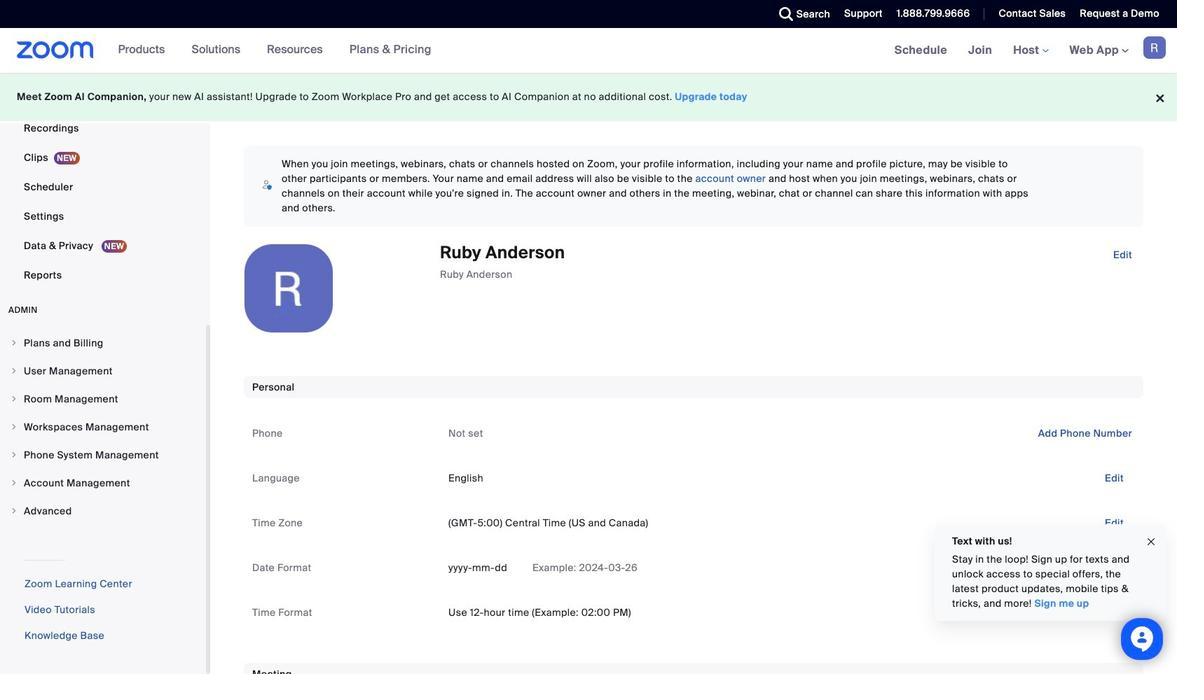 Task type: describe. For each thing, give the bounding box(es) containing it.
7 menu item from the top
[[0, 498, 206, 525]]

right image for first menu item from the bottom of the "admin menu" menu
[[10, 507, 18, 516]]

3 menu item from the top
[[0, 386, 206, 413]]

1 right image from the top
[[10, 423, 18, 432]]

right image for sixth menu item from the bottom of the "admin menu" menu
[[10, 367, 18, 376]]

admin menu menu
[[0, 330, 206, 526]]

6 menu item from the top
[[0, 470, 206, 497]]

profile picture image
[[1143, 36, 1166, 59]]

right image for 1st menu item
[[10, 339, 18, 348]]



Task type: vqa. For each thing, say whether or not it's contained in the screenshot.
Profile picture
yes



Task type: locate. For each thing, give the bounding box(es) containing it.
right image
[[10, 339, 18, 348], [10, 367, 18, 376], [10, 395, 18, 404], [10, 451, 18, 460], [10, 507, 18, 516]]

edit user photo image
[[277, 282, 300, 295]]

personal menu menu
[[0, 0, 206, 291]]

footer
[[0, 73, 1177, 121]]

1 menu item from the top
[[0, 330, 206, 357]]

banner
[[0, 28, 1177, 74]]

2 menu item from the top
[[0, 358, 206, 385]]

4 right image from the top
[[10, 451, 18, 460]]

1 right image from the top
[[10, 339, 18, 348]]

2 right image from the top
[[10, 367, 18, 376]]

user photo image
[[245, 245, 333, 333]]

meetings navigation
[[884, 28, 1177, 74]]

right image
[[10, 423, 18, 432], [10, 479, 18, 488]]

4 menu item from the top
[[0, 414, 206, 441]]

zoom logo image
[[17, 41, 94, 59]]

right image for third menu item from the top
[[10, 395, 18, 404]]

2 right image from the top
[[10, 479, 18, 488]]

close image
[[1146, 534, 1157, 550]]

5 right image from the top
[[10, 507, 18, 516]]

1 vertical spatial right image
[[10, 479, 18, 488]]

3 right image from the top
[[10, 395, 18, 404]]

menu item
[[0, 330, 206, 357], [0, 358, 206, 385], [0, 386, 206, 413], [0, 414, 206, 441], [0, 442, 206, 469], [0, 470, 206, 497], [0, 498, 206, 525]]

5 menu item from the top
[[0, 442, 206, 469]]

product information navigation
[[108, 28, 442, 73]]

right image for fifth menu item
[[10, 451, 18, 460]]

0 vertical spatial right image
[[10, 423, 18, 432]]



